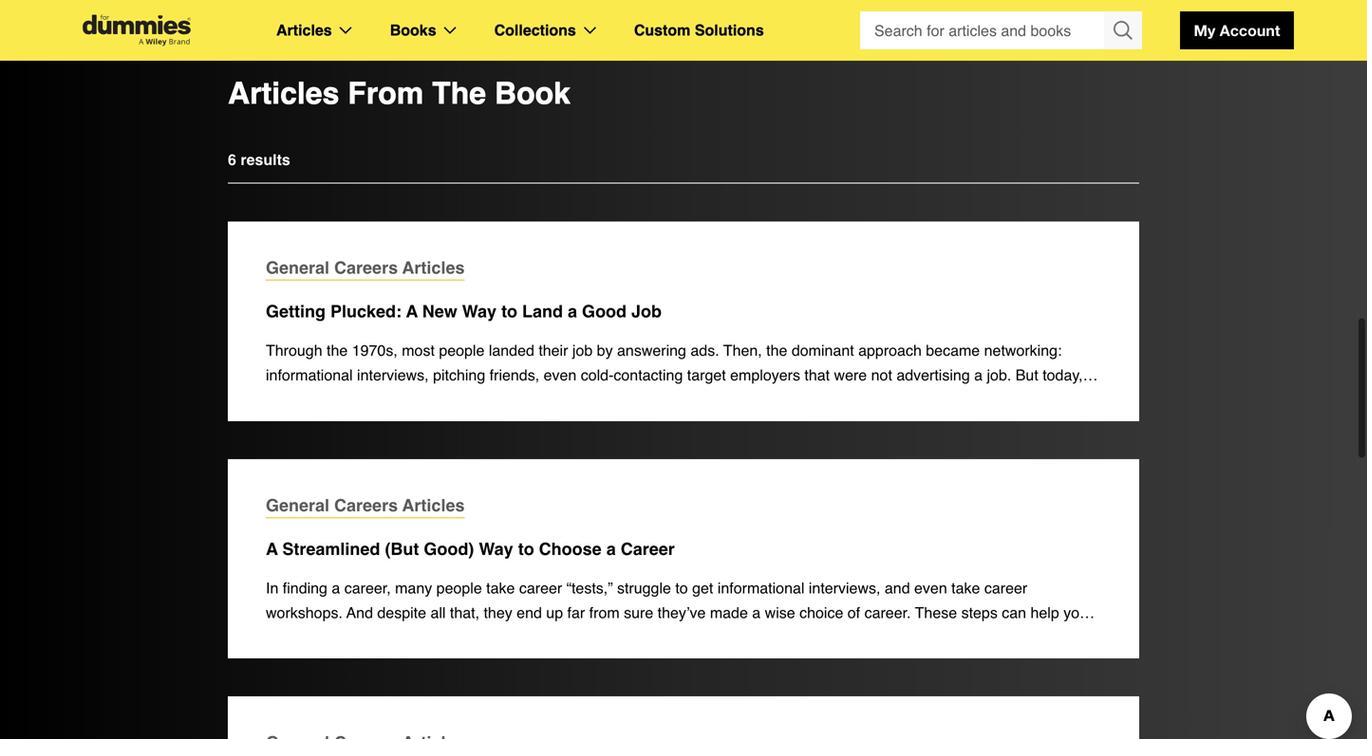 Task type: describe. For each thing, give the bounding box(es) containing it.
networking:
[[984, 342, 1062, 360]]

out
[[923, 391, 944, 409]]

most
[[402, 342, 435, 360]]

wisely
[[887, 669, 929, 686]]

1 take from the left
[[486, 579, 515, 597]]

pick
[[266, 629, 293, 646]]

logo image
[[73, 15, 200, 46]]

general for getting
[[266, 258, 329, 278]]

becoming
[[479, 416, 544, 434]]

they've
[[658, 604, 706, 622]]

pitching
[[433, 367, 485, 384]]

to down today,
[[1047, 391, 1059, 409]]

not
[[871, 367, 892, 384]]

you down but
[[1018, 391, 1042, 409]]

articles up good)
[[402, 496, 465, 515]]

outs
[[690, 416, 718, 434]]

and
[[346, 604, 373, 622]]

landed
[[489, 342, 534, 360]]

new
[[422, 302, 457, 322]]

articles up new
[[402, 258, 465, 278]]

enough
[[703, 391, 754, 409]]

an
[[464, 391, 481, 409]]

finding
[[283, 579, 327, 597]]

but
[[1016, 367, 1038, 384]]

in
[[266, 579, 278, 597]]

to left choose
[[518, 540, 534, 559]]

you left need
[[804, 669, 828, 686]]

contacting
[[614, 367, 683, 384]]

to down the an
[[462, 416, 474, 434]]

way for new
[[462, 302, 497, 322]]

online
[[485, 391, 526, 409]]

here
[[324, 416, 357, 434]]

land
[[522, 302, 563, 322]]

book
[[495, 76, 571, 111]]

solutions
[[695, 21, 764, 39]]

good)
[[424, 540, 474, 559]]

1 vertical spatial career.
[[1020, 669, 1066, 686]]

from
[[589, 604, 620, 622]]

6 results
[[228, 151, 290, 169]]

careers for streamlined
[[334, 496, 398, 515]]

apply
[[1063, 391, 1100, 409]]

cold-
[[581, 367, 614, 384]]

my
[[1194, 21, 1216, 39]]

reach-
[[647, 416, 690, 434]]

many
[[395, 579, 432, 597]]

wise
[[765, 604, 795, 622]]

competitor:
[[385, 391, 460, 409]]

1970s,
[[352, 342, 398, 360]]

even inside through the 1970s, most people landed their job by answering ads. then, the dominant approach became networking: informational interviews, pitching friends, even cold-contacting target employers that were not advertising a job. but today, networking has a competitor: an online presence that's attractive enough that recruiters pluck you out and invite you to apply for jobs. here are three keys to becoming
[[544, 367, 577, 384]]

books
[[390, 21, 436, 39]]

by
[[597, 342, 613, 360]]

invite
[[978, 391, 1014, 409]]

answering
[[617, 342, 686, 360]]

presence
[[530, 391, 593, 409]]

interviews, inside "in finding a career, many people take career "tests," struggle to get informational interviews, and even take career workshops. and despite all that, they end up far from sure they've made a wise choice of career. these steps can help you pick a career wisely:"
[[809, 579, 880, 597]]

general for a
[[266, 496, 329, 515]]

job
[[572, 342, 593, 360]]

a right land
[[568, 302, 577, 322]]

networking
[[266, 391, 339, 409]]

custom solutions link
[[634, 18, 764, 43]]

the up employers
[[766, 342, 787, 360]]

as
[[573, 416, 589, 434]]

details
[[755, 669, 799, 686]]

the right is
[[416, 669, 437, 686]]

became
[[926, 342, 980, 360]]

of
[[266, 669, 282, 686]]

includes
[[414, 416, 470, 434]]

people inside "in finding a career, many people take career "tests," struggle to get informational interviews, and even take career workshops. and despite all that, they end up far from sure they've made a wise choice of career. these steps can help you pick a career wisely:"
[[436, 579, 482, 597]]

the
[[432, 76, 486, 111]]

the left 1970s,
[[327, 342, 348, 360]]

need
[[832, 669, 866, 686]]

to down enough
[[723, 416, 735, 434]]

includes such specifics as sample reach-outs to potential employers.
[[410, 416, 875, 434]]

my account
[[1194, 21, 1280, 39]]

you right gives
[[682, 669, 707, 686]]

despite
[[377, 604, 426, 622]]

and inside "in finding a career, many people take career "tests," struggle to get informational interviews, and even take career workshops. and despite all that, they end up far from sure they've made a wise choice of career. these steps can help you pick a career wisely:"
[[885, 579, 910, 597]]

to right need
[[870, 669, 883, 686]]

results
[[241, 151, 290, 169]]

course,
[[286, 669, 336, 686]]

their
[[539, 342, 568, 360]]

ads.
[[691, 342, 719, 360]]

today,
[[1043, 367, 1083, 384]]

sample
[[593, 416, 642, 434]]

the left devil
[[340, 669, 361, 686]]

a left career
[[606, 540, 616, 559]]

were
[[834, 367, 867, 384]]

people inside through the 1970s, most people landed their job by answering ads. then, the dominant approach became networking: informational interviews, pitching friends, even cold-contacting target employers that were not advertising a job. but today, networking has a competitor: an online presence that's attractive enough that recruiters pluck you out and invite you to apply for jobs. here are three keys to becoming
[[439, 342, 485, 360]]

even inside "in finding a career, many people take career "tests," struggle to get informational interviews, and even take career workshops. and despite all that, they end up far from sure they've made a wise choice of career. these steps can help you pick a career wisely:"
[[914, 579, 947, 597]]

streamlined
[[282, 540, 380, 559]]

general careers articles for streamlined
[[266, 496, 465, 515]]

my account link
[[1180, 11, 1294, 49]]

careers for plucked:
[[334, 258, 398, 278]]

getting plucked: a new way to land a good job
[[266, 302, 662, 322]]

career,
[[344, 579, 391, 597]]

they
[[484, 604, 512, 622]]

three
[[387, 416, 422, 434]]

gives you all the details you need to wisely choose your career.
[[638, 669, 1066, 686]]

far
[[567, 604, 585, 622]]

open article categories image
[[340, 27, 352, 34]]

approach
[[858, 342, 922, 360]]

2 horizontal spatial career
[[984, 579, 1027, 597]]

1 horizontal spatial that
[[804, 367, 830, 384]]

specifics
[[511, 416, 569, 434]]

potential
[[739, 416, 797, 434]]

you inside "in finding a career, many people take career "tests," struggle to get informational interviews, and even take career workshops. and despite all that, they end up far from sure they've made a wise choice of career. these steps can help you pick a career wisely:"
[[1063, 604, 1088, 622]]



Task type: vqa. For each thing, say whether or not it's contained in the screenshot.
A Streamlined (But Good) Way to Choose a Career
yes



Task type: locate. For each thing, give the bounding box(es) containing it.
0 horizontal spatial all
[[430, 604, 446, 622]]

details.
[[441, 669, 490, 686]]

all right gives
[[711, 669, 726, 686]]

a right has
[[372, 391, 381, 409]]

0 vertical spatial general
[[266, 258, 329, 278]]

informational inside "in finding a career, many people take career "tests," struggle to get informational interviews, and even take career workshops. and despite all that, they end up far from sure they've made a wise choice of career. these steps can help you pick a career wisely:"
[[718, 579, 805, 597]]

collections
[[494, 21, 576, 39]]

1 vertical spatial people
[[436, 579, 482, 597]]

you
[[895, 391, 919, 409], [1018, 391, 1042, 409], [1063, 604, 1088, 622], [682, 669, 707, 686], [804, 669, 828, 686]]

dominant
[[792, 342, 854, 360]]

1 horizontal spatial take
[[951, 579, 980, 597]]

career
[[621, 540, 675, 559]]

workshops.
[[266, 604, 343, 622]]

can
[[1002, 604, 1026, 622]]

1 vertical spatial informational
[[718, 579, 805, 597]]

choose
[[539, 540, 602, 559]]

even up presence
[[544, 367, 577, 384]]

has
[[344, 391, 368, 409]]

0 vertical spatial informational
[[266, 367, 353, 384]]

0 horizontal spatial that
[[758, 391, 783, 409]]

take up they
[[486, 579, 515, 597]]

people up "that,"
[[436, 579, 482, 597]]

is
[[401, 669, 412, 686]]

for
[[266, 416, 284, 434]]

0 horizontal spatial a
[[266, 540, 278, 559]]

struggle
[[617, 579, 671, 597]]

a up in
[[266, 540, 278, 559]]

1 horizontal spatial informational
[[718, 579, 805, 597]]

general up streamlined
[[266, 496, 329, 515]]

interviews, up of
[[809, 579, 880, 597]]

pluck
[[855, 391, 890, 409]]

1 vertical spatial even
[[914, 579, 947, 597]]

that
[[804, 367, 830, 384], [758, 391, 783, 409]]

a left new
[[406, 302, 418, 322]]

your
[[986, 669, 1016, 686]]

career up end
[[519, 579, 562, 597]]

choose
[[933, 669, 982, 686]]

1 vertical spatial interviews,
[[809, 579, 880, 597]]

custom
[[634, 21, 691, 39]]

to inside "in finding a career, many people take career "tests," struggle to get informational interviews, and even take career workshops. and despite all that, they end up far from sure they've made a wise choice of career. these steps can help you pick a career wisely:"
[[675, 579, 688, 597]]

way right good)
[[479, 540, 513, 559]]

0 vertical spatial general careers articles
[[266, 258, 465, 278]]

0 horizontal spatial informational
[[266, 367, 353, 384]]

interviews, down 1970s,
[[357, 367, 429, 384]]

0 vertical spatial way
[[462, 302, 497, 322]]

career. right your
[[1020, 669, 1066, 686]]

interviews, inside through the 1970s, most people landed their job by answering ads. then, the dominant approach became networking: informational interviews, pitching friends, even cold-contacting target employers that were not advertising a job. but today, networking has a competitor: an online presence that's attractive enough that recruiters pluck you out and invite you to apply for jobs. here are three keys to becoming
[[357, 367, 429, 384]]

plucked:
[[330, 302, 402, 322]]

1 horizontal spatial career
[[519, 579, 562, 597]]

1 vertical spatial and
[[885, 579, 910, 597]]

informational up wise
[[718, 579, 805, 597]]

a left wise
[[752, 604, 761, 622]]

general careers articles for plucked:
[[266, 258, 465, 278]]

0 vertical spatial career.
[[864, 604, 911, 622]]

0 vertical spatial interviews,
[[357, 367, 429, 384]]

0 horizontal spatial interviews,
[[357, 367, 429, 384]]

informational
[[266, 367, 353, 384], [718, 579, 805, 597]]

1 vertical spatial way
[[479, 540, 513, 559]]

career up the can
[[984, 579, 1027, 597]]

1 vertical spatial careers
[[334, 496, 398, 515]]

devil
[[365, 669, 397, 686]]

career. inside "in finding a career, many people take career "tests," struggle to get informational interviews, and even take career workshops. and despite all that, they end up far from sure they've made a wise choice of career. these steps can help you pick a career wisely:"
[[864, 604, 911, 622]]

the
[[327, 342, 348, 360], [766, 342, 787, 360], [340, 669, 361, 686], [416, 669, 437, 686], [730, 669, 751, 686]]

0 horizontal spatial career.
[[864, 604, 911, 622]]

0 horizontal spatial career
[[310, 629, 353, 646]]

a right finding
[[332, 579, 340, 597]]

general careers articles up streamlined
[[266, 496, 465, 515]]

open book categories image
[[444, 27, 456, 34]]

general careers articles
[[266, 258, 465, 278], [266, 496, 465, 515]]

in finding a career, many people take career "tests," struggle to get informational interviews, and even take career workshops. and despite all that, they end up far from sure they've made a wise choice of career. these steps can help you pick a career wisely:
[[266, 579, 1088, 646]]

general up getting
[[266, 258, 329, 278]]

careers up streamlined
[[334, 496, 398, 515]]

career.
[[864, 604, 911, 622], [1020, 669, 1066, 686]]

"tests,"
[[566, 579, 613, 597]]

job
[[631, 302, 662, 322]]

even up these
[[914, 579, 947, 597]]

you left out
[[895, 391, 919, 409]]

the left details
[[730, 669, 751, 686]]

general
[[266, 258, 329, 278], [266, 496, 329, 515]]

good
[[582, 302, 627, 322]]

way right new
[[462, 302, 497, 322]]

and
[[949, 391, 974, 409], [885, 579, 910, 597]]

informational inside through the 1970s, most people landed their job by answering ads. then, the dominant approach became networking: informational interviews, pitching friends, even cold-contacting target employers that were not advertising a job. but today, networking has a competitor: an online presence that's attractive enough that recruiters pluck you out and invite you to apply for jobs. here are three keys to becoming
[[266, 367, 353, 384]]

sure
[[624, 604, 653, 622]]

all inside "in finding a career, many people take career "tests," struggle to get informational interviews, and even take career workshops. and despite all that, they end up far from sure they've made a wise choice of career. these steps can help you pick a career wisely:"
[[430, 604, 446, 622]]

articles left open article categories icon
[[276, 21, 332, 39]]

1 vertical spatial all
[[711, 669, 726, 686]]

a
[[406, 302, 418, 322], [266, 540, 278, 559]]

career. right of
[[864, 604, 911, 622]]

such
[[474, 416, 506, 434]]

and up wisely
[[885, 579, 910, 597]]

employers
[[730, 367, 800, 384]]

people
[[439, 342, 485, 360], [436, 579, 482, 597]]

1 vertical spatial general careers articles
[[266, 496, 465, 515]]

way for good)
[[479, 540, 513, 559]]

2 take from the left
[[951, 579, 980, 597]]

1 horizontal spatial even
[[914, 579, 947, 597]]

1 horizontal spatial all
[[711, 669, 726, 686]]

1 vertical spatial a
[[266, 540, 278, 559]]

a streamlined (but good) way to choose a career
[[266, 540, 675, 559]]

account
[[1220, 21, 1280, 39]]

help
[[1031, 604, 1059, 622]]

general careers articles up plucked:
[[266, 258, 465, 278]]

1 vertical spatial that
[[758, 391, 783, 409]]

0 vertical spatial people
[[439, 342, 485, 360]]

that,
[[450, 604, 479, 622]]

0 vertical spatial all
[[430, 604, 446, 622]]

0 horizontal spatial and
[[885, 579, 910, 597]]

and inside through the 1970s, most people landed their job by answering ads. then, the dominant approach became networking: informational interviews, pitching friends, even cold-contacting target employers that were not advertising a job. but today, networking has a competitor: an online presence that's attractive enough that recruiters pluck you out and invite you to apply for jobs. here are three keys to becoming
[[949, 391, 974, 409]]

careers up plucked:
[[334, 258, 398, 278]]

1 horizontal spatial a
[[406, 302, 418, 322]]

1 horizontal spatial career.
[[1020, 669, 1066, 686]]

of
[[848, 604, 860, 622]]

to left land
[[501, 302, 517, 322]]

made
[[710, 604, 748, 622]]

0 vertical spatial and
[[949, 391, 974, 409]]

1 horizontal spatial and
[[949, 391, 974, 409]]

informational up networking
[[266, 367, 353, 384]]

all left "that,"
[[430, 604, 446, 622]]

career
[[519, 579, 562, 597], [984, 579, 1027, 597], [310, 629, 353, 646]]

1 horizontal spatial interviews,
[[809, 579, 880, 597]]

that up recruiters
[[804, 367, 830, 384]]

a left job.
[[974, 367, 983, 384]]

close this dialog image
[[1339, 662, 1358, 681]]

0 horizontal spatial even
[[544, 367, 577, 384]]

getting
[[266, 302, 326, 322]]

2 general from the top
[[266, 496, 329, 515]]

that up the potential
[[758, 391, 783, 409]]

career down workshops.
[[310, 629, 353, 646]]

that's
[[597, 391, 633, 409]]

careers
[[334, 258, 398, 278], [334, 496, 398, 515]]

a right "pick"
[[297, 629, 306, 646]]

1 general careers articles from the top
[[266, 258, 465, 278]]

1 careers from the top
[[334, 258, 398, 278]]

0 vertical spatial careers
[[334, 258, 398, 278]]

group
[[860, 11, 1142, 49]]

advertising
[[897, 367, 970, 384]]

all
[[430, 604, 446, 622], [711, 669, 726, 686]]

articles from the book
[[228, 76, 571, 111]]

employers.
[[801, 416, 875, 434]]

way
[[462, 302, 497, 322], [479, 540, 513, 559]]

0 vertical spatial that
[[804, 367, 830, 384]]

take
[[486, 579, 515, 597], [951, 579, 980, 597]]

articles
[[276, 21, 332, 39], [228, 76, 339, 111], [402, 258, 465, 278], [402, 496, 465, 515]]

from
[[348, 76, 424, 111]]

of course, the devil is the details.
[[266, 669, 494, 686]]

articles up the results
[[228, 76, 339, 111]]

Search for articles and books text field
[[860, 11, 1106, 49]]

these
[[915, 604, 957, 622]]

wisely:
[[357, 629, 403, 646]]

2 careers from the top
[[334, 496, 398, 515]]

end
[[517, 604, 542, 622]]

take up steps
[[951, 579, 980, 597]]

1 general from the top
[[266, 258, 329, 278]]

2 general careers articles from the top
[[266, 496, 465, 515]]

1 vertical spatial general
[[266, 496, 329, 515]]

custom solutions
[[634, 21, 764, 39]]

0 vertical spatial a
[[406, 302, 418, 322]]

keys
[[426, 416, 457, 434]]

attractive
[[637, 391, 699, 409]]

you right help
[[1063, 604, 1088, 622]]

up
[[546, 604, 563, 622]]

0 vertical spatial even
[[544, 367, 577, 384]]

and right out
[[949, 391, 974, 409]]

gives
[[642, 669, 678, 686]]

to left get
[[675, 579, 688, 597]]

recruiters
[[787, 391, 851, 409]]

open collections list image
[[584, 27, 596, 34]]

0 horizontal spatial take
[[486, 579, 515, 597]]

steps
[[961, 604, 998, 622]]

people up pitching
[[439, 342, 485, 360]]



